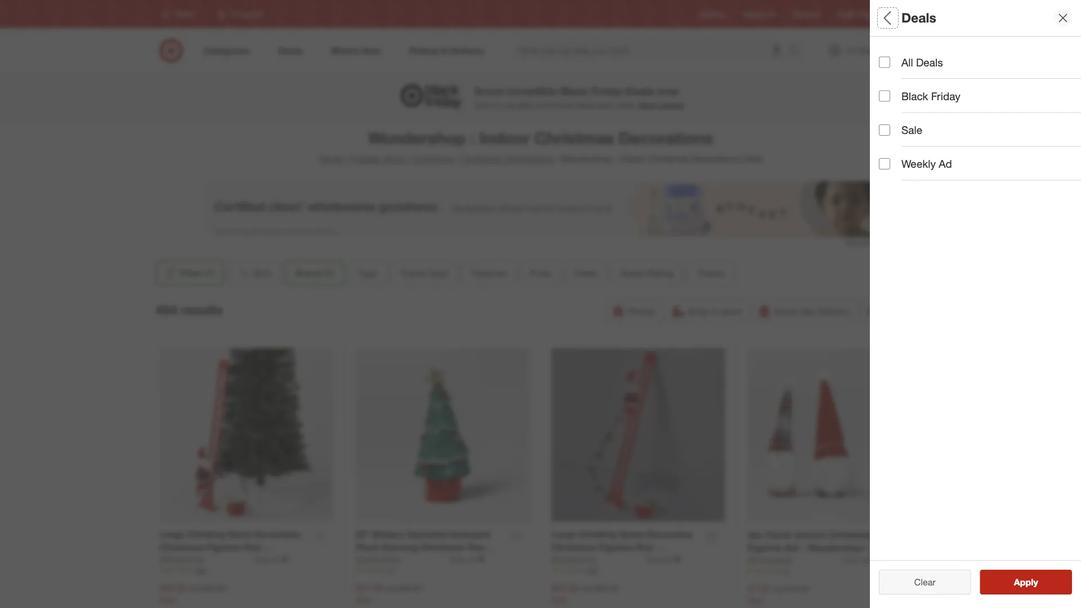 Task type: describe. For each thing, give the bounding box(es) containing it.
in
[[712, 306, 719, 317]]

only for 2
[[450, 555, 466, 565]]

$65.00 for 256
[[203, 584, 226, 594]]

0 vertical spatial target
[[838, 10, 857, 18]]

at for 256
[[272, 555, 279, 565]]

week.
[[616, 100, 637, 110]]

20"
[[356, 529, 370, 540]]

wondershop : indoor christmas decorations target / holiday shop / christmas / christmas decorations / wondershop : indoor christmas decorations (454)
[[319, 128, 763, 165]]

same
[[774, 306, 798, 317]]

wondershop link for 2
[[356, 554, 448, 566]]

clear all button
[[880, 570, 972, 595]]

white/red
[[748, 556, 793, 567]]

plush
[[356, 542, 380, 553]]

sale for 11
[[748, 596, 763, 606]]

weekly ad inside deals dialog
[[902, 157, 953, 170]]

at for 143
[[665, 555, 671, 565]]

pickup button
[[607, 299, 662, 324]]

(1) for brand (1)
[[324, 268, 334, 279]]

1 horizontal spatial type button
[[880, 37, 1082, 76]]

Sale checkbox
[[880, 124, 891, 136]]

reg for 143
[[581, 584, 593, 594]]

all filters
[[880, 10, 934, 26]]

christmas up 143
[[552, 542, 596, 553]]

shop in store button
[[667, 299, 749, 324]]

¬ for 2
[[478, 554, 485, 565]]

Black Friday checkbox
[[880, 91, 891, 102]]

rating
[[647, 268, 674, 279]]

operated
[[407, 529, 447, 540]]

find stores
[[894, 10, 929, 18]]

red for 256
[[244, 542, 261, 553]]

4 / from the left
[[556, 154, 559, 165]]

11
[[783, 567, 790, 575]]

results for 454 results
[[181, 302, 223, 318]]

christmas inside 20" battery operated animated plush dancing christmas tree sculpture - wondershop™ green
[[420, 542, 464, 553]]

fabric
[[766, 530, 793, 541]]

(454)
[[743, 154, 763, 165]]

pickup
[[628, 306, 655, 317]]

guest rating
[[621, 268, 674, 279]]

holiday shop link
[[351, 154, 405, 165]]

3pc
[[748, 530, 764, 541]]

red for 143
[[636, 542, 653, 553]]

at for 11
[[861, 555, 868, 565]]

each
[[597, 100, 614, 110]]

green
[[467, 555, 493, 566]]

256 link
[[160, 566, 333, 575]]

now
[[658, 84, 679, 97]]

friday inside score incredible black friday deals now save on top gifts & find new deals each week. start saving
[[592, 84, 623, 97]]

filter (1)
[[180, 268, 215, 279]]

save
[[475, 100, 492, 110]]

sale for 2
[[356, 595, 371, 605]]

sale for 256
[[160, 595, 175, 605]]

christmas down the new
[[535, 128, 615, 148]]

$21.00 reg $30.00 sale
[[356, 583, 422, 605]]

only at ¬ for 143
[[646, 554, 681, 565]]

price button
[[521, 261, 560, 286]]

redcard link
[[793, 9, 820, 19]]

all for all deals
[[902, 56, 914, 69]]

Weekly Ad checkbox
[[880, 158, 891, 170]]

wondershop up "christmas" link
[[368, 128, 466, 148]]

christmas decorations link
[[461, 154, 553, 165]]

new
[[559, 100, 574, 110]]

shop inside the wondershop : indoor christmas decorations target / holiday shop / christmas / christmas decorations / wondershop : indoor christmas decorations (454)
[[384, 154, 405, 165]]

- inside 3pc fabric gnome christmas figurine set - wondershop™ white/red
[[802, 543, 806, 554]]

on
[[494, 100, 503, 110]]

filter
[[180, 268, 202, 279]]

wondershop up 256
[[160, 555, 205, 565]]

wondershop down the plush
[[356, 555, 401, 565]]

$45.50 for 143
[[552, 583, 579, 594]]

same day delivery button
[[753, 299, 858, 324]]

$45.50 for 256
[[160, 583, 187, 594]]

redcard
[[793, 10, 820, 18]]

reg for 2
[[385, 584, 397, 594]]

large climbing santa decorative christmas figurine red - wondershop™ link for 143
[[552, 529, 699, 566]]

$30.00
[[399, 584, 422, 594]]

frame type inside 'all filters' "dialog"
[[880, 127, 938, 140]]

ad inside deals dialog
[[939, 157, 953, 170]]

reg for 11
[[772, 584, 784, 594]]

deals button
[[565, 261, 607, 286]]

143 link
[[552, 566, 725, 575]]

day
[[800, 306, 816, 317]]

¬ for 143
[[674, 554, 681, 565]]

(1) for filter (1)
[[205, 268, 215, 279]]

figurine inside 3pc fabric gnome christmas figurine set - wondershop™ white/red
[[748, 543, 783, 554]]

only at ¬ for 2
[[450, 554, 485, 565]]

clear button
[[880, 570, 972, 595]]

11 link
[[748, 566, 922, 576]]

all
[[933, 577, 942, 588]]

filters
[[899, 10, 934, 26]]

see results button
[[981, 570, 1073, 595]]

holiday
[[351, 154, 381, 165]]

clear all
[[909, 577, 942, 588]]

deals inside score incredible black friday deals now save on top gifts & find new deals each week. start saving
[[626, 84, 655, 97]]

christmas link
[[413, 154, 454, 165]]

climbing for 256
[[187, 529, 225, 540]]

All Deals checkbox
[[880, 57, 891, 68]]

decorations left (454)
[[692, 154, 741, 165]]

target link
[[319, 154, 343, 165]]

Include out of stock checkbox
[[880, 521, 891, 532]]

dancing
[[382, 542, 418, 553]]

black inside score incredible black friday deals now save on top gifts & find new deals each week. start saving
[[560, 84, 589, 97]]

score incredible black friday deals now save on top gifts & find new deals each week. start saving
[[475, 84, 684, 110]]

find stores link
[[894, 9, 929, 19]]

christmas down saving on the right top of the page
[[648, 154, 689, 165]]

3pc fabric gnome christmas figurine set - wondershop™ white/red
[[748, 530, 873, 567]]

registry link
[[700, 9, 725, 19]]

circle
[[859, 10, 876, 18]]

registry
[[700, 10, 725, 18]]

wondershop up 143
[[552, 555, 597, 565]]

brand for brand wondershop
[[880, 84, 910, 97]]

incredible
[[507, 84, 557, 97]]

2 / from the left
[[407, 154, 410, 165]]

gnome
[[795, 530, 826, 541]]

clear for clear all
[[909, 577, 931, 588]]

¬ for 11
[[870, 555, 877, 566]]

1 vertical spatial :
[[615, 154, 617, 165]]

What can we help you find? suggestions appear below search field
[[512, 38, 793, 63]]

set
[[785, 543, 800, 554]]

target circle link
[[838, 9, 876, 19]]

results for see results
[[1022, 577, 1051, 588]]

1 vertical spatial type button
[[349, 261, 387, 286]]

3pc fabric gnome christmas figurine set - wondershop™ white/red link
[[748, 529, 896, 567]]

see results
[[1003, 577, 1051, 588]]

figurine for 256
[[206, 542, 241, 553]]

christmas up 256
[[160, 542, 204, 553]]

see
[[1003, 577, 1019, 588]]

large climbing santa decorative christmas figurine red - wondershop™ for 256
[[160, 529, 301, 566]]

large climbing santa decorative christmas figurine red - wondershop™ for 143
[[552, 529, 693, 566]]

search
[[785, 46, 812, 57]]

sort button
[[228, 261, 281, 286]]

20" battery operated animated plush dancing christmas tree sculpture - wondershop™ green link
[[356, 529, 503, 566]]

1 vertical spatial indoor
[[620, 154, 646, 165]]

sort
[[254, 268, 271, 279]]

frame inside 'all filters' "dialog"
[[880, 127, 912, 140]]

large climbing santa decorative christmas figurine red - wondershop™ link for 256
[[160, 529, 307, 566]]

delivery
[[818, 306, 851, 317]]

apply button
[[981, 570, 1073, 595]]

256
[[195, 566, 206, 575]]

decorative for 143
[[647, 529, 693, 540]]

large for 143
[[552, 529, 577, 540]]

143
[[587, 566, 598, 575]]

christmas inside 3pc fabric gnome christmas figurine set - wondershop™ white/red
[[829, 530, 873, 541]]



Task type: vqa. For each thing, say whether or not it's contained in the screenshot.
Indoor
yes



Task type: locate. For each thing, give the bounding box(es) containing it.
reg down the 2
[[385, 584, 397, 594]]

2 $45.50 reg $65.00 sale from the left
[[552, 583, 618, 605]]

¬ down 'tree' at the left bottom
[[478, 554, 485, 565]]

1 horizontal spatial large
[[552, 529, 577, 540]]

friday down all deals
[[932, 90, 961, 103]]

1 horizontal spatial figurine
[[598, 542, 633, 553]]

wondershop link for 143
[[552, 554, 644, 566]]

all inside deals dialog
[[902, 56, 914, 69]]

1 horizontal spatial frame type button
[[880, 116, 1082, 155]]

1 horizontal spatial friday
[[932, 90, 961, 103]]

0 vertical spatial indoor
[[480, 128, 530, 148]]

0 horizontal spatial all
[[880, 10, 895, 26]]

santa up 143 link
[[620, 529, 644, 540]]

sale inside $21.00 reg $30.00 sale
[[356, 595, 371, 605]]

only
[[254, 555, 270, 565], [450, 555, 466, 565], [646, 555, 662, 565], [843, 555, 859, 565]]

decorative up 143 link
[[647, 529, 693, 540]]

sale for 143
[[552, 595, 567, 605]]

santa for 143
[[620, 529, 644, 540]]

decorative
[[255, 529, 301, 540], [647, 529, 693, 540]]

reg inside $7.00 reg $10.00 sale
[[772, 584, 784, 594]]

1 vertical spatial frame type button
[[392, 261, 458, 286]]

1 horizontal spatial target
[[838, 10, 857, 18]]

only at ¬ up 11 "link"
[[843, 555, 877, 566]]

friday inside deals dialog
[[932, 90, 961, 103]]

1 vertical spatial features button
[[462, 261, 516, 286]]

/ left "christmas" link
[[407, 154, 410, 165]]

tree
[[467, 542, 485, 553]]

1 vertical spatial weekly
[[902, 157, 936, 170]]

all right the circle
[[880, 10, 895, 26]]

weekly ad
[[743, 10, 775, 18], [902, 157, 953, 170]]

black inside deals dialog
[[902, 90, 929, 103]]

target left the circle
[[838, 10, 857, 18]]

christmas right "christmas" link
[[461, 154, 502, 165]]

deals
[[576, 100, 595, 110]]

decorative up 256 link
[[255, 529, 301, 540]]

results right see
[[1022, 577, 1051, 588]]

0 vertical spatial features button
[[880, 155, 1082, 194]]

decorations down saving on the right top of the page
[[619, 128, 714, 148]]

red up 143 link
[[636, 542, 653, 553]]

wondershop link for 256
[[160, 554, 252, 566]]

christmas left "include out of stock" option
[[829, 530, 873, 541]]

only for 256
[[254, 555, 270, 565]]

1 horizontal spatial black
[[902, 90, 929, 103]]

2 santa from the left
[[620, 529, 644, 540]]

1 decorative from the left
[[255, 529, 301, 540]]

1 vertical spatial weekly ad
[[902, 157, 953, 170]]

0 horizontal spatial indoor
[[480, 128, 530, 148]]

all for all filters
[[880, 10, 895, 26]]

1 horizontal spatial santa
[[620, 529, 644, 540]]

reg right $7.00
[[772, 584, 784, 594]]

deals
[[902, 10, 937, 26], [917, 56, 944, 69], [626, 84, 655, 97], [575, 268, 597, 279]]

$45.50 reg $65.00 sale for 143
[[552, 583, 618, 605]]

1 red from the left
[[244, 542, 261, 553]]

1 large climbing santa decorative christmas figurine red - wondershop™ link from the left
[[160, 529, 307, 566]]

0 horizontal spatial $45.50 reg $65.00 sale
[[160, 583, 226, 605]]

- up 143 link
[[655, 542, 659, 553]]

0 vertical spatial features
[[880, 167, 924, 180]]

wondershop
[[880, 98, 925, 108], [368, 128, 466, 148], [561, 154, 612, 165], [160, 555, 205, 565], [356, 555, 401, 565], [552, 555, 597, 565], [748, 555, 793, 565]]

1 vertical spatial target
[[319, 154, 343, 165]]

only up 256 link
[[254, 555, 270, 565]]

0 vertical spatial weekly
[[743, 10, 765, 18]]

at down 'tree' at the left bottom
[[469, 555, 475, 565]]

1 $65.00 from the left
[[203, 584, 226, 594]]

1 vertical spatial ad
[[939, 157, 953, 170]]

1 large from the left
[[160, 529, 184, 540]]

3 / from the left
[[456, 154, 459, 165]]

1 horizontal spatial (1)
[[324, 268, 334, 279]]

brand wondershop
[[880, 84, 925, 108]]

shop inside button
[[688, 306, 709, 317]]

top
[[505, 100, 517, 110]]

climbing up 256
[[187, 529, 225, 540]]

0 horizontal spatial (1)
[[205, 268, 215, 279]]

1 large climbing santa decorative christmas figurine red - wondershop™ from the left
[[160, 529, 301, 566]]

wondershop down deals
[[561, 154, 612, 165]]

1 vertical spatial shop
[[688, 306, 709, 317]]

0 horizontal spatial large climbing santa decorative christmas figurine red - wondershop™ link
[[160, 529, 307, 566]]

2 large climbing santa decorative christmas figurine red - wondershop™ from the left
[[552, 529, 693, 566]]

figurine for 143
[[598, 542, 633, 553]]

2 large from the left
[[552, 529, 577, 540]]

0 horizontal spatial frame type
[[401, 268, 448, 279]]

large climbing santa decorative christmas figurine red - wondershop™ image
[[160, 348, 333, 522], [160, 348, 333, 522], [552, 348, 725, 522], [552, 348, 725, 522]]

brand right sort
[[295, 268, 321, 279]]

0 horizontal spatial friday
[[592, 84, 623, 97]]

0 horizontal spatial ad
[[767, 10, 775, 18]]

- down dancing
[[400, 555, 403, 566]]

- right set
[[802, 543, 806, 554]]

at up 11 "link"
[[861, 555, 868, 565]]

0 vertical spatial frame type button
[[880, 116, 1082, 155]]

1 horizontal spatial weekly ad
[[902, 157, 953, 170]]

decorative for 256
[[255, 529, 301, 540]]

- up 256 link
[[263, 542, 267, 553]]

all filters dialog
[[871, 0, 1082, 609]]

climbing
[[187, 529, 225, 540], [579, 529, 617, 540]]

: down save
[[471, 128, 475, 148]]

1 horizontal spatial climbing
[[579, 529, 617, 540]]

frame type
[[880, 127, 938, 140], [401, 268, 448, 279]]

0 vertical spatial weekly ad
[[743, 10, 775, 18]]

wondershop inside 'all filters' "dialog"
[[880, 98, 925, 108]]

0 horizontal spatial large climbing santa decorative christmas figurine red - wondershop™
[[160, 529, 301, 566]]

animated
[[450, 529, 491, 540]]

only for 11
[[843, 555, 859, 565]]

battery
[[373, 529, 404, 540]]

$65.00 for 143
[[595, 584, 618, 594]]

3pc fabric gnome christmas figurine set - wondershop™ white/red image
[[748, 348, 922, 523], [748, 348, 922, 523]]

0 horizontal spatial brand
[[295, 268, 321, 279]]

theme button
[[688, 261, 735, 286]]

2 red from the left
[[636, 542, 653, 553]]

2 clear from the left
[[915, 577, 936, 588]]

wondershop link for 11
[[748, 555, 841, 566]]

deals dialog
[[871, 0, 1082, 609]]

1 horizontal spatial frame
[[880, 127, 912, 140]]

santa for 256
[[227, 529, 252, 540]]

0 horizontal spatial figurine
[[206, 542, 241, 553]]

results right 454
[[181, 302, 223, 318]]

¬ up 11 "link"
[[870, 555, 877, 566]]

0 horizontal spatial results
[[181, 302, 223, 318]]

figurine up 256 link
[[206, 542, 241, 553]]

2 climbing from the left
[[579, 529, 617, 540]]

brand inside brand wondershop
[[880, 84, 910, 97]]

0 horizontal spatial $45.50
[[160, 583, 187, 594]]

at up 143 link
[[665, 555, 671, 565]]

stores
[[909, 10, 929, 18]]

0 horizontal spatial large
[[160, 529, 184, 540]]

wondershop™ inside 20" battery operated animated plush dancing christmas tree sculpture - wondershop™ green
[[406, 555, 465, 566]]

1 horizontal spatial red
[[636, 542, 653, 553]]

1 vertical spatial frame
[[401, 268, 427, 279]]

0 horizontal spatial $65.00
[[203, 584, 226, 594]]

only at ¬ up 143 link
[[646, 554, 681, 565]]

$45.50 reg $65.00 sale down 143
[[552, 583, 618, 605]]

1 vertical spatial all
[[902, 56, 914, 69]]

weekly inside deals dialog
[[902, 157, 936, 170]]

¬ for 256
[[281, 554, 289, 565]]

¬ up 143 link
[[674, 554, 681, 565]]

theme
[[697, 268, 725, 279]]

$45.50 reg $65.00 sale down 256
[[160, 583, 226, 605]]

$45.50 reg $65.00 sale
[[160, 583, 226, 605], [552, 583, 618, 605]]

weekly ad link
[[743, 9, 775, 19]]

1 vertical spatial features
[[472, 268, 507, 279]]

1 horizontal spatial shop
[[688, 306, 709, 317]]

wondershop™
[[808, 543, 867, 554], [160, 555, 219, 566], [406, 555, 465, 566], [552, 555, 611, 566]]

results inside button
[[1022, 577, 1051, 588]]

clear inside 'button'
[[915, 577, 936, 588]]

indoor down week.
[[620, 154, 646, 165]]

saving
[[660, 100, 684, 110]]

(1) inside 'filter (1)' button
[[205, 268, 215, 279]]

clear inside button
[[909, 577, 931, 588]]

same day delivery
[[774, 306, 851, 317]]

christmas right "holiday shop" link
[[413, 154, 454, 165]]

1 vertical spatial frame type
[[401, 268, 448, 279]]

climbing for 143
[[579, 529, 617, 540]]

advertisement region
[[203, 181, 879, 238]]

0 vertical spatial frame
[[880, 127, 912, 140]]

features
[[880, 167, 924, 180], [472, 268, 507, 279]]

1 santa from the left
[[227, 529, 252, 540]]

sculpture
[[356, 555, 397, 566]]

2 decorative from the left
[[647, 529, 693, 540]]

reg down 256
[[189, 584, 200, 594]]

at for 2
[[469, 555, 475, 565]]

0 vertical spatial results
[[181, 302, 223, 318]]

1 horizontal spatial frame type
[[880, 127, 938, 140]]

0 horizontal spatial frame type button
[[392, 261, 458, 286]]

0 horizontal spatial features button
[[462, 261, 516, 286]]

shop in store
[[688, 306, 742, 317]]

decorations up advertisement region
[[505, 154, 553, 165]]

1 $45.50 reg $65.00 sale from the left
[[160, 583, 226, 605]]

all deals
[[902, 56, 944, 69]]

sale
[[902, 124, 923, 137], [160, 595, 175, 605], [356, 595, 371, 605], [552, 595, 567, 605], [748, 596, 763, 606]]

wondershop up 11
[[748, 555, 793, 565]]

454 results
[[156, 302, 223, 318]]

weekly right registry
[[743, 10, 765, 18]]

target circle
[[838, 10, 876, 18]]

wondershop link down dancing
[[356, 554, 448, 566]]

454
[[156, 302, 177, 318]]

0 horizontal spatial frame
[[401, 268, 427, 279]]

only up 143 link
[[646, 555, 662, 565]]

find
[[894, 10, 907, 18]]

$65.00 down 256
[[203, 584, 226, 594]]

weekly ad right registry
[[743, 10, 775, 18]]

store
[[721, 306, 742, 317]]

2 $45.50 from the left
[[552, 583, 579, 594]]

$65.00
[[203, 584, 226, 594], [595, 584, 618, 594]]

christmas
[[535, 128, 615, 148], [413, 154, 454, 165], [461, 154, 502, 165], [648, 154, 689, 165], [829, 530, 873, 541], [160, 542, 204, 553], [420, 542, 464, 553], [552, 542, 596, 553]]

$65.00 down 143
[[595, 584, 618, 594]]

all inside 'all filters' "dialog"
[[880, 10, 895, 26]]

2 large climbing santa decorative christmas figurine red - wondershop™ link from the left
[[552, 529, 699, 566]]

(1)
[[205, 268, 215, 279], [324, 268, 334, 279]]

2
[[391, 566, 395, 575]]

features inside 'all filters' "dialog"
[[880, 167, 924, 180]]

friday up 'each'
[[592, 84, 623, 97]]

features left price
[[472, 268, 507, 279]]

1 horizontal spatial decorative
[[647, 529, 693, 540]]

climbing up 143
[[579, 529, 617, 540]]

20" battery operated animated plush dancing christmas tree sculpture - wondershop™ green image
[[356, 348, 529, 522], [356, 348, 529, 522]]

1 climbing from the left
[[187, 529, 225, 540]]

filter (1) button
[[156, 261, 224, 286]]

1 horizontal spatial brand
[[880, 84, 910, 97]]

only up '2' link
[[450, 555, 466, 565]]

1 horizontal spatial ad
[[939, 157, 953, 170]]

indoor up christmas decorations link
[[480, 128, 530, 148]]

reg for 256
[[189, 584, 200, 594]]

weekly right weekly ad 'checkbox'
[[902, 157, 936, 170]]

2 (1) from the left
[[324, 268, 334, 279]]

1 horizontal spatial $65.00
[[595, 584, 618, 594]]

1 horizontal spatial features
[[880, 167, 924, 180]]

black friday
[[902, 90, 961, 103]]

guest rating button
[[611, 261, 683, 286]]

sale inside deals dialog
[[902, 124, 923, 137]]

black right black friday checkbox
[[902, 90, 929, 103]]

1 clear from the left
[[909, 577, 931, 588]]

1 horizontal spatial large climbing santa decorative christmas figurine red - wondershop™ link
[[552, 529, 699, 566]]

clear for clear
[[915, 577, 936, 588]]

2 horizontal spatial figurine
[[748, 543, 783, 554]]

features down "sale" checkbox
[[880, 167, 924, 180]]

type
[[880, 48, 903, 61], [914, 127, 938, 140], [358, 268, 378, 279], [429, 268, 448, 279]]

0 horizontal spatial santa
[[227, 529, 252, 540]]

only at ¬ down 'tree' at the left bottom
[[450, 554, 485, 565]]

only at ¬ up 256 link
[[254, 554, 289, 565]]

deals inside button
[[575, 268, 597, 279]]

brand
[[880, 84, 910, 97], [295, 268, 321, 279]]

only at ¬ for 256
[[254, 554, 289, 565]]

1 horizontal spatial $45.50
[[552, 583, 579, 594]]

0 horizontal spatial black
[[560, 84, 589, 97]]

1 horizontal spatial all
[[902, 56, 914, 69]]

shop left in at bottom
[[688, 306, 709, 317]]

score
[[475, 84, 504, 97]]

price
[[530, 268, 551, 279]]

black up the new
[[560, 84, 589, 97]]

0 horizontal spatial climbing
[[187, 529, 225, 540]]

only at ¬ for 11
[[843, 555, 877, 566]]

1 / from the left
[[346, 154, 349, 165]]

0 vertical spatial all
[[880, 10, 895, 26]]

target left holiday
[[319, 154, 343, 165]]

red
[[244, 542, 261, 553], [636, 542, 653, 553]]

sale inside $7.00 reg $10.00 sale
[[748, 596, 763, 606]]

gifts
[[519, 100, 534, 110]]

0 vertical spatial :
[[471, 128, 475, 148]]

0 horizontal spatial shop
[[384, 154, 405, 165]]

search button
[[785, 38, 812, 65]]

large for 256
[[160, 529, 184, 540]]

sponsored
[[846, 238, 879, 247]]

$21.00
[[356, 583, 383, 594]]

2 $65.00 from the left
[[595, 584, 618, 594]]

0 horizontal spatial red
[[244, 542, 261, 553]]

1 horizontal spatial :
[[615, 154, 617, 165]]

brand for brand (1)
[[295, 268, 321, 279]]

1 $45.50 from the left
[[160, 583, 187, 594]]

shop right holiday
[[384, 154, 405, 165]]

2 link
[[356, 566, 529, 575]]

at up 256 link
[[272, 555, 279, 565]]

1 horizontal spatial weekly
[[902, 157, 936, 170]]

/ right target link
[[346, 154, 349, 165]]

1 horizontal spatial indoor
[[620, 154, 646, 165]]

all right all deals "checkbox" at the right of page
[[902, 56, 914, 69]]

0 horizontal spatial features
[[472, 268, 507, 279]]

reg inside $21.00 reg $30.00 sale
[[385, 584, 397, 594]]

wondershop up "sale" checkbox
[[880, 98, 925, 108]]

0 vertical spatial type button
[[880, 37, 1082, 76]]

0 horizontal spatial :
[[471, 128, 475, 148]]

/ right christmas decorations link
[[556, 154, 559, 165]]

$10.00
[[786, 584, 810, 594]]

at
[[272, 555, 279, 565], [469, 555, 475, 565], [665, 555, 671, 565], [861, 555, 868, 565]]

guest
[[621, 268, 645, 279]]

0 vertical spatial ad
[[767, 10, 775, 18]]

: down week.
[[615, 154, 617, 165]]

¬
[[281, 554, 289, 565], [478, 554, 485, 565], [674, 554, 681, 565], [870, 555, 877, 566]]

0 horizontal spatial weekly ad
[[743, 10, 775, 18]]

start
[[639, 100, 658, 110]]

0 vertical spatial shop
[[384, 154, 405, 165]]

red up 256 link
[[244, 542, 261, 553]]

santa up 256 link
[[227, 529, 252, 540]]

0 horizontal spatial decorative
[[255, 529, 301, 540]]

1 horizontal spatial results
[[1022, 577, 1051, 588]]

target inside the wondershop : indoor christmas decorations target / holiday shop / christmas / christmas decorations / wondershop : indoor christmas decorations (454)
[[319, 154, 343, 165]]

0 horizontal spatial type button
[[349, 261, 387, 286]]

&
[[536, 100, 541, 110]]

indoor
[[480, 128, 530, 148], [620, 154, 646, 165]]

only up 11 "link"
[[843, 555, 859, 565]]

1 vertical spatial brand
[[295, 268, 321, 279]]

/ right "christmas" link
[[456, 154, 459, 165]]

0 vertical spatial frame type
[[880, 127, 938, 140]]

wondershop™ inside 3pc fabric gnome christmas figurine set - wondershop™ white/red
[[808, 543, 867, 554]]

1 vertical spatial results
[[1022, 577, 1051, 588]]

0 vertical spatial brand
[[880, 84, 910, 97]]

apply
[[1015, 577, 1039, 588]]

wondershop link down set
[[748, 555, 841, 566]]

reg down 143
[[581, 584, 593, 594]]

black
[[560, 84, 589, 97], [902, 90, 929, 103]]

figurine up white/red at right
[[748, 543, 783, 554]]

large climbing santa decorative christmas figurine red - wondershop™
[[160, 529, 301, 566], [552, 529, 693, 566]]

wondershop link up 143
[[552, 554, 644, 566]]

only for 143
[[646, 555, 662, 565]]

0 horizontal spatial weekly
[[743, 10, 765, 18]]

$45.50 reg $65.00 sale for 256
[[160, 583, 226, 605]]

1 horizontal spatial features button
[[880, 155, 1082, 194]]

find
[[544, 100, 557, 110]]

weekly ad right weekly ad 'checkbox'
[[902, 157, 953, 170]]

type button
[[880, 37, 1082, 76], [349, 261, 387, 286]]

1 horizontal spatial $45.50 reg $65.00 sale
[[552, 583, 618, 605]]

figurine up 143 link
[[598, 542, 633, 553]]

christmas down operated
[[420, 542, 464, 553]]

santa
[[227, 529, 252, 540], [620, 529, 644, 540]]

brand down all deals "checkbox" at the right of page
[[880, 84, 910, 97]]

$7.00 reg $10.00 sale
[[748, 583, 810, 606]]

1 (1) from the left
[[205, 268, 215, 279]]

1 horizontal spatial large climbing santa decorative christmas figurine red - wondershop™
[[552, 529, 693, 566]]

- inside 20" battery operated animated plush dancing christmas tree sculpture - wondershop™ green
[[400, 555, 403, 566]]

0 horizontal spatial target
[[319, 154, 343, 165]]

wondershop link up 256
[[160, 554, 252, 566]]

¬ up 256 link
[[281, 554, 289, 565]]

brand (1)
[[295, 268, 334, 279]]



